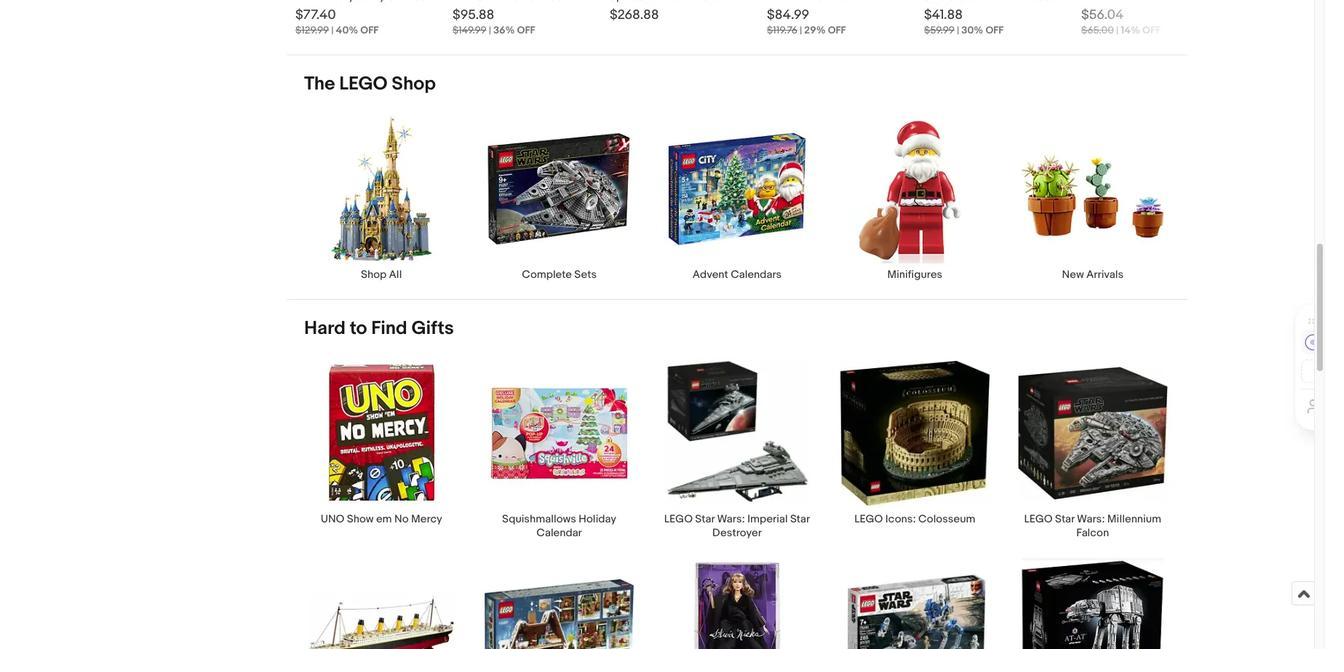 Task type: describe. For each thing, give the bounding box(es) containing it.
shop all
[[361, 268, 402, 282]]

lego right the
[[339, 73, 388, 95]]

all
[[389, 268, 402, 282]]

29%
[[805, 24, 826, 36]]

2 star from the left
[[791, 513, 810, 527]]

lego star wars: millennium falcon
[[1025, 513, 1162, 541]]

$129.99 text field
[[296, 24, 329, 36]]

$268.88 link
[[610, 0, 756, 39]]

| for $84.99
[[800, 24, 803, 36]]

off for $95.88
[[517, 24, 536, 36]]

lego star wars: millennium falcon link
[[1004, 358, 1182, 541]]

new arrivals link
[[1004, 113, 1182, 282]]

| for $41.88
[[957, 24, 960, 36]]

$41.88 $59.99 | 30% off
[[925, 7, 1004, 36]]

$77.40
[[296, 7, 336, 23]]

$149.99
[[453, 24, 487, 36]]

off for $41.88
[[986, 24, 1004, 36]]

advent
[[693, 268, 729, 282]]

uno show em no mercy
[[321, 513, 442, 527]]

icons:
[[886, 513, 916, 527]]

$149.99 text field
[[453, 24, 487, 36]]

| for $95.88
[[489, 24, 491, 36]]

star for lego star wars: millennium falcon
[[1056, 513, 1075, 527]]

squishmallows holiday calendar link
[[471, 358, 649, 541]]

36%
[[494, 24, 515, 36]]

new arrivals
[[1063, 268, 1124, 282]]

lego icons: colosseum
[[855, 513, 976, 527]]

no
[[395, 513, 409, 527]]

lego star wars: imperial star destroyer
[[665, 513, 810, 541]]

$65.00 text field
[[1082, 24, 1115, 36]]

squishmallows
[[502, 513, 577, 527]]

falcon
[[1077, 527, 1110, 541]]

$59.99 text field
[[925, 24, 955, 36]]

destroyer
[[713, 527, 762, 541]]

off for $84.99
[[828, 24, 846, 36]]

complete sets
[[522, 268, 597, 282]]

$95.88
[[453, 7, 495, 23]]

lego for lego star wars: imperial star destroyer
[[665, 513, 693, 527]]

hard
[[304, 318, 346, 340]]

mercy
[[411, 513, 442, 527]]

advent calendars
[[693, 268, 782, 282]]

40%
[[336, 24, 358, 36]]

1 horizontal spatial shop
[[392, 73, 436, 95]]

$65.00
[[1082, 24, 1115, 36]]

find
[[372, 318, 408, 340]]

$41.88
[[925, 7, 963, 23]]

$77.40 $129.99 | 40% off
[[296, 7, 379, 36]]

lego icons: colosseum link
[[827, 358, 1004, 541]]



Task type: vqa. For each thing, say whether or not it's contained in the screenshot.
$84.99 at the right top of the page
yes



Task type: locate. For each thing, give the bounding box(es) containing it.
lego left 'falcon'
[[1025, 513, 1053, 527]]

star inside lego star wars: millennium falcon
[[1056, 513, 1075, 527]]

to
[[350, 318, 367, 340]]

$129.99
[[296, 24, 329, 36]]

star
[[696, 513, 715, 527], [791, 513, 810, 527], [1056, 513, 1075, 527]]

lego for lego icons: colosseum
[[855, 513, 884, 527]]

2 wars: from the left
[[1078, 513, 1106, 527]]

$56.04 $65.00 | 14% off
[[1082, 7, 1161, 36]]

off
[[361, 24, 379, 36], [517, 24, 536, 36], [828, 24, 846, 36], [986, 24, 1004, 36], [1143, 24, 1161, 36]]

off right 36%
[[517, 24, 536, 36]]

$56.04
[[1082, 7, 1124, 23]]

1 horizontal spatial star
[[791, 513, 810, 527]]

complete
[[522, 268, 572, 282]]

| left the 29%
[[800, 24, 803, 36]]

wars:
[[717, 513, 745, 527], [1078, 513, 1106, 527]]

| left 30%
[[957, 24, 960, 36]]

off inside "$56.04 $65.00 | 14% off"
[[1143, 24, 1161, 36]]

hard to find gifts
[[304, 318, 454, 340]]

off for $77.40
[[361, 24, 379, 36]]

lego star wars: imperial star destroyer link
[[649, 358, 827, 541]]

| inside $41.88 $59.99 | 30% off
[[957, 24, 960, 36]]

$95.88 $149.99 | 36% off
[[453, 7, 536, 36]]

show
[[347, 513, 374, 527]]

star right imperial
[[791, 513, 810, 527]]

shop
[[392, 73, 436, 95], [361, 268, 387, 282]]

1 | from the left
[[331, 24, 334, 36]]

|
[[331, 24, 334, 36], [489, 24, 491, 36], [800, 24, 803, 36], [957, 24, 960, 36], [1117, 24, 1119, 36]]

| inside $84.99 $119.76 | 29% off
[[800, 24, 803, 36]]

off inside $41.88 $59.99 | 30% off
[[986, 24, 1004, 36]]

1 vertical spatial shop
[[361, 268, 387, 282]]

off inside $95.88 $149.99 | 36% off
[[517, 24, 536, 36]]

$84.99 $119.76 | 29% off
[[767, 7, 846, 36]]

uno show em no mercy link
[[293, 358, 471, 541]]

| left "14%"
[[1117, 24, 1119, 36]]

off inside $84.99 $119.76 | 29% off
[[828, 24, 846, 36]]

0 vertical spatial shop
[[392, 73, 436, 95]]

$84.99
[[767, 7, 810, 23]]

| left 36%
[[489, 24, 491, 36]]

$119.76 text field
[[767, 24, 798, 36]]

1 star from the left
[[696, 513, 715, 527]]

advent calendars link
[[649, 113, 827, 282]]

shop all link
[[293, 113, 471, 282]]

30%
[[962, 24, 984, 36]]

arrivals
[[1087, 268, 1124, 282]]

off right the 29%
[[828, 24, 846, 36]]

| inside $95.88 $149.99 | 36% off
[[489, 24, 491, 36]]

14%
[[1122, 24, 1141, 36]]

2 | from the left
[[489, 24, 491, 36]]

the lego shop
[[304, 73, 436, 95]]

5 | from the left
[[1117, 24, 1119, 36]]

squishmallows holiday calendar
[[502, 513, 617, 541]]

wars: inside lego star wars: imperial star destroyer
[[717, 513, 745, 527]]

off right 40%
[[361, 24, 379, 36]]

0 horizontal spatial shop
[[361, 268, 387, 282]]

star left 'falcon'
[[1056, 513, 1075, 527]]

| inside $77.40 $129.99 | 40% off
[[331, 24, 334, 36]]

4 off from the left
[[986, 24, 1004, 36]]

lego inside lego star wars: imperial star destroyer
[[665, 513, 693, 527]]

| left 40%
[[331, 24, 334, 36]]

lego inside lego star wars: millennium falcon
[[1025, 513, 1053, 527]]

wars: for imperial
[[717, 513, 745, 527]]

5 off from the left
[[1143, 24, 1161, 36]]

wars: inside lego star wars: millennium falcon
[[1078, 513, 1106, 527]]

uno
[[321, 513, 345, 527]]

$268.88
[[610, 7, 659, 23]]

millennium
[[1108, 513, 1162, 527]]

2 off from the left
[[517, 24, 536, 36]]

star left imperial
[[696, 513, 715, 527]]

3 off from the left
[[828, 24, 846, 36]]

off inside $77.40 $129.99 | 40% off
[[361, 24, 379, 36]]

| for $77.40
[[331, 24, 334, 36]]

calendars
[[731, 268, 782, 282]]

1 off from the left
[[361, 24, 379, 36]]

2 horizontal spatial star
[[1056, 513, 1075, 527]]

$59.99
[[925, 24, 955, 36]]

3 star from the left
[[1056, 513, 1075, 527]]

1 wars: from the left
[[717, 513, 745, 527]]

imperial
[[748, 513, 788, 527]]

minifigures link
[[827, 113, 1004, 282]]

lego left icons:
[[855, 513, 884, 527]]

colosseum
[[919, 513, 976, 527]]

lego left destroyer
[[665, 513, 693, 527]]

gifts
[[412, 318, 454, 340]]

sets
[[575, 268, 597, 282]]

3 | from the left
[[800, 24, 803, 36]]

new
[[1063, 268, 1085, 282]]

lego
[[339, 73, 388, 95], [665, 513, 693, 527], [855, 513, 884, 527], [1025, 513, 1053, 527]]

0 horizontal spatial wars:
[[717, 513, 745, 527]]

$119.76
[[767, 24, 798, 36]]

wars: for millennium
[[1078, 513, 1106, 527]]

off right "14%"
[[1143, 24, 1161, 36]]

4 | from the left
[[957, 24, 960, 36]]

em
[[376, 513, 392, 527]]

| inside "$56.04 $65.00 | 14% off"
[[1117, 24, 1119, 36]]

off right 30%
[[986, 24, 1004, 36]]

1 horizontal spatial wars:
[[1078, 513, 1106, 527]]

0 horizontal spatial star
[[696, 513, 715, 527]]

calendar
[[537, 527, 582, 541]]

wars: left millennium
[[1078, 513, 1106, 527]]

the
[[304, 73, 335, 95]]

lego for lego star wars: millennium falcon
[[1025, 513, 1053, 527]]

minifigures
[[888, 268, 943, 282]]

star for lego star wars: imperial star destroyer
[[696, 513, 715, 527]]

holiday
[[579, 513, 617, 527]]

complete sets link
[[471, 113, 649, 282]]

wars: left imperial
[[717, 513, 745, 527]]



